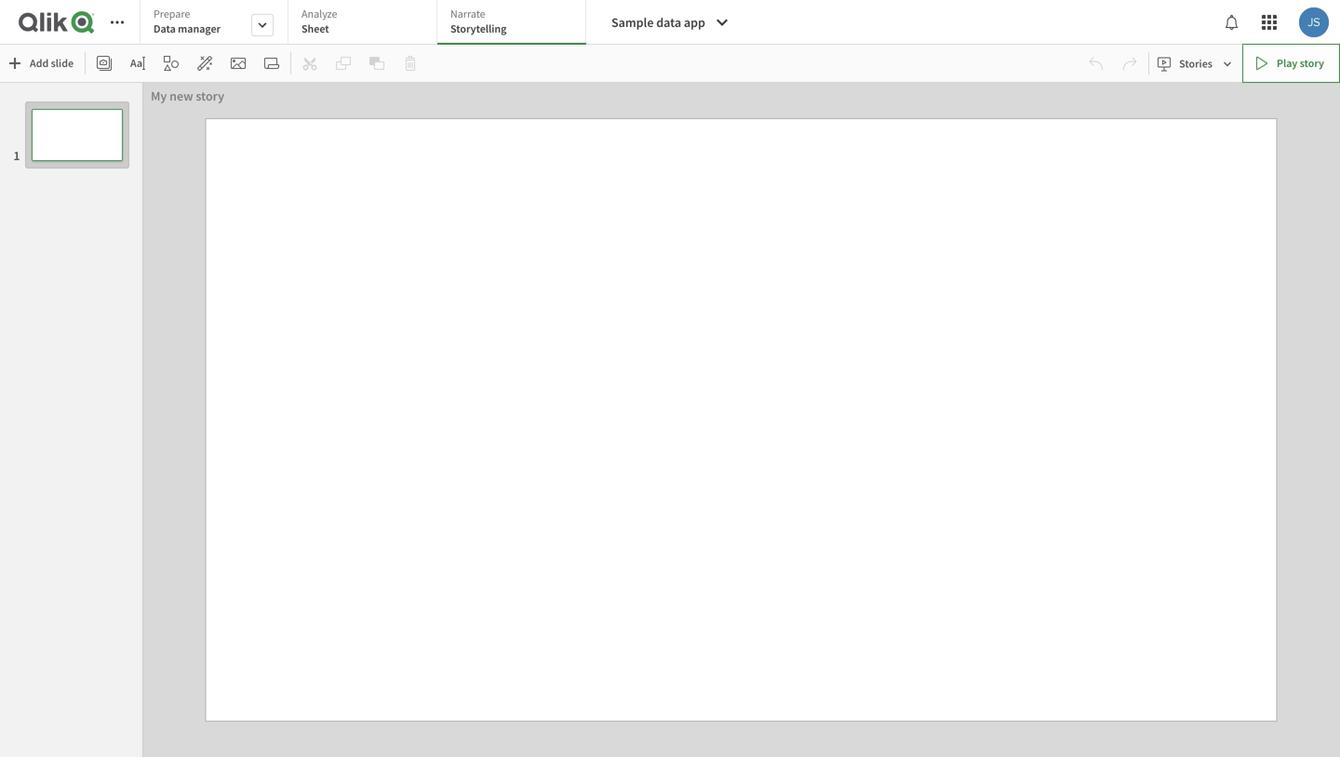 Task type: locate. For each thing, give the bounding box(es) containing it.
tab list containing prepare
[[140, 0, 593, 47]]

1 horizontal spatial story
[[1301, 56, 1325, 70]]

stories
[[1180, 56, 1213, 71]]

add slide
[[30, 56, 74, 70]]

text objects image
[[130, 56, 145, 71]]

slide
[[51, 56, 74, 70]]

story right new
[[196, 88, 224, 104]]

analyze sheet
[[302, 7, 337, 36]]

sample
[[612, 14, 654, 31]]

play story
[[1277, 56, 1325, 70]]

story right the play at the right top of the page
[[1301, 56, 1325, 70]]

shapes library image
[[164, 56, 179, 71]]

0 vertical spatial story
[[1301, 56, 1325, 70]]

story inside play story button
[[1301, 56, 1325, 70]]

sheet library image
[[264, 56, 279, 71]]

app
[[684, 14, 706, 31]]

play story button
[[1243, 44, 1341, 83]]

application
[[0, 0, 1341, 757]]

story
[[1301, 56, 1325, 70], [196, 88, 224, 104]]

narrate storytelling
[[451, 7, 507, 36]]

my
[[151, 88, 167, 104]]

prepare
[[154, 7, 190, 21]]

stories button
[[1154, 49, 1239, 79]]

analyze
[[302, 7, 337, 21]]

1 vertical spatial story
[[196, 88, 224, 104]]

tab list
[[140, 0, 593, 47]]



Task type: vqa. For each thing, say whether or not it's contained in the screenshot.
Add slide BUTTON
yes



Task type: describe. For each thing, give the bounding box(es) containing it.
data
[[154, 21, 176, 36]]

play
[[1277, 56, 1298, 70]]

add
[[30, 56, 49, 70]]

john smith image
[[1300, 7, 1330, 37]]

0 horizontal spatial story
[[196, 88, 224, 104]]

prepare data manager
[[154, 7, 221, 36]]

snapshot library image
[[97, 56, 112, 71]]

application containing sample data app
[[0, 0, 1341, 757]]

my new story
[[151, 88, 224, 104]]

storytelling
[[451, 21, 507, 36]]

sample data app
[[612, 14, 706, 31]]

sheet
[[302, 21, 329, 36]]

media objects image
[[231, 56, 246, 71]]

sample data app button
[[601, 7, 741, 37]]

data
[[657, 14, 682, 31]]

add slide button
[[4, 48, 81, 78]]

manager
[[178, 21, 221, 36]]

narrate
[[451, 7, 486, 21]]

effects library image
[[197, 56, 212, 71]]

tab list inside application
[[140, 0, 593, 47]]

new
[[170, 88, 193, 104]]



